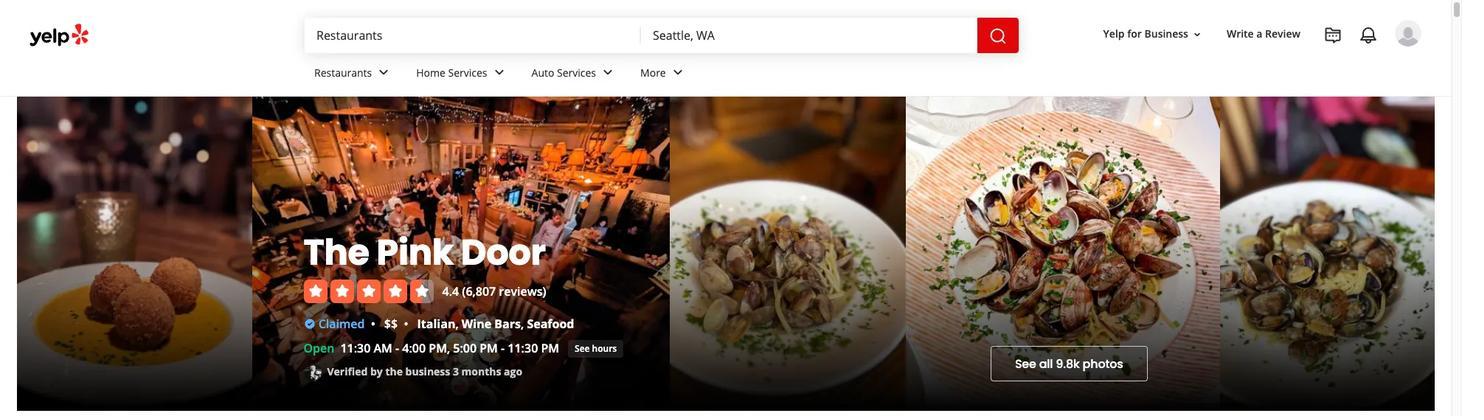 Task type: describe. For each thing, give the bounding box(es) containing it.
2 photo of the pink door - seattle, wa, us. linguine alle vongole image from the left
[[1220, 97, 1455, 411]]

4.4 star rating image
[[304, 280, 433, 303]]

none field find
[[316, 27, 629, 44]]

verified
[[327, 364, 368, 378]]

services for home services
[[448, 65, 487, 79]]

services for auto services
[[557, 65, 596, 79]]

4:00
[[402, 340, 426, 356]]

write a review
[[1227, 27, 1300, 41]]

restaurants
[[314, 65, 372, 79]]

claimed
[[318, 316, 365, 332]]

wine
[[462, 316, 491, 332]]

all
[[1039, 355, 1053, 372]]

italian
[[417, 316, 455, 332]]

pink
[[376, 228, 454, 277]]

verified by the business 3 months ago
[[327, 364, 522, 378]]

see all 9.8k photos link
[[991, 346, 1147, 381]]

home services link
[[404, 53, 520, 96]]

24 chevron down v2 image for more
[[669, 64, 687, 81]]

2 - from the left
[[501, 340, 505, 356]]

the pink door
[[304, 228, 546, 277]]

pm,
[[429, 340, 450, 356]]

months
[[461, 364, 501, 378]]

more link
[[629, 53, 698, 96]]

yelp
[[1103, 27, 1125, 41]]

ago
[[504, 364, 522, 378]]

$$
[[384, 316, 398, 332]]

1 , from the left
[[455, 316, 459, 332]]

24 chevron down v2 image for home services
[[490, 64, 508, 81]]

yelp for business button
[[1097, 21, 1209, 48]]

write a review link
[[1221, 21, 1306, 48]]

projects image
[[1324, 27, 1342, 44]]

door
[[461, 228, 546, 277]]

yelp for business
[[1103, 27, 1188, 41]]

hours
[[592, 342, 617, 354]]

restaurants link
[[302, 53, 404, 96]]

auto
[[532, 65, 554, 79]]

24 chevron down v2 image
[[375, 64, 393, 81]]

(6,807 reviews) link
[[462, 283, 546, 299]]

seafood link
[[527, 316, 574, 332]]

auto services link
[[520, 53, 629, 96]]

the
[[385, 364, 403, 378]]

see for see hours
[[575, 342, 590, 354]]

1 - from the left
[[395, 340, 399, 356]]



Task type: vqa. For each thing, say whether or not it's contained in the screenshot.
see all 9.8k photos link
yes



Task type: locate. For each thing, give the bounding box(es) containing it.
- down bars
[[501, 340, 505, 356]]

none field up home services link
[[316, 27, 629, 44]]

1 vertical spatial see
[[1015, 355, 1036, 372]]

24 chevron down v2 image for auto services
[[599, 64, 617, 81]]

italian link
[[417, 316, 455, 332]]

0 horizontal spatial none field
[[316, 27, 629, 44]]

photo of the pink door - seattle, wa, us. linguine alle vongole image
[[670, 97, 906, 411], [1220, 97, 1455, 411]]

2 24 chevron down v2 image from the left
[[599, 64, 617, 81]]

0 horizontal spatial ,
[[455, 316, 459, 332]]

2 none field from the left
[[653, 27, 966, 44]]

2 services from the left
[[557, 65, 596, 79]]

1 photo of the pink door - seattle, wa, us. linguine alle vongole image from the left
[[670, 97, 906, 411]]

1 horizontal spatial 11:30
[[508, 340, 538, 356]]

0 vertical spatial see
[[575, 342, 590, 354]]

1 24 chevron down v2 image from the left
[[490, 64, 508, 81]]

, left seafood link
[[521, 316, 524, 332]]

services
[[448, 65, 487, 79], [557, 65, 596, 79]]

- right am
[[395, 340, 399, 356]]

0 horizontal spatial -
[[395, 340, 399, 356]]

1 horizontal spatial photo of the pink door - seattle, wa, us. linguine alle vongole image
[[1220, 97, 1455, 411]]

11:30 up verified on the left
[[340, 340, 371, 356]]

2 horizontal spatial 24 chevron down v2 image
[[669, 64, 687, 81]]

auto services
[[532, 65, 596, 79]]

1 horizontal spatial none field
[[653, 27, 966, 44]]

1 horizontal spatial see
[[1015, 355, 1036, 372]]

24 chevron down v2 image
[[490, 64, 508, 81], [599, 64, 617, 81], [669, 64, 687, 81]]

0 horizontal spatial pm
[[480, 340, 498, 356]]

-
[[395, 340, 399, 356], [501, 340, 505, 356]]

none field near
[[653, 27, 966, 44]]

0 horizontal spatial photo of the pink door - seattle, wa, us. linguine alle vongole image
[[670, 97, 906, 411]]

24 chevron down v2 image inside auto services link
[[599, 64, 617, 81]]

see all 9.8k photos
[[1015, 355, 1123, 372]]

by
[[370, 364, 383, 378]]

1 services from the left
[[448, 65, 487, 79]]

Find text field
[[316, 27, 629, 44]]

write
[[1227, 27, 1254, 41]]

pm right 5:00
[[480, 340, 498, 356]]

bars
[[494, 316, 521, 332]]

home services
[[416, 65, 487, 79]]

1 pm from the left
[[480, 340, 498, 356]]

open
[[304, 340, 334, 356]]

1 horizontal spatial 24 chevron down v2 image
[[599, 64, 617, 81]]

4.4 (6,807 reviews)
[[442, 283, 546, 299]]

home
[[416, 65, 445, 79]]

pm
[[480, 340, 498, 356], [541, 340, 559, 356]]

4.4
[[442, 283, 459, 299]]

1 11:30 from the left
[[340, 340, 371, 356]]

see hours
[[575, 342, 617, 354]]

photo of the pink door - seattle, wa, us. penn cove mussels and clams image
[[906, 97, 1220, 411]]

0 horizontal spatial 11:30
[[340, 340, 371, 356]]

see for see all 9.8k photos
[[1015, 355, 1036, 372]]

16 chevron down v2 image
[[1191, 29, 1203, 40]]

24 chevron down v2 image inside home services link
[[490, 64, 508, 81]]

more
[[640, 65, 666, 79]]

italian , wine bars , seafood
[[417, 316, 574, 332]]

None field
[[316, 27, 629, 44], [653, 27, 966, 44]]

see hours link
[[568, 340, 623, 358]]

, left 'wine' in the bottom left of the page
[[455, 316, 459, 332]]

see left hours
[[575, 342, 590, 354]]

9.8k
[[1056, 355, 1080, 372]]

see
[[575, 342, 590, 354], [1015, 355, 1036, 372]]

photo of the pink door - seattle, wa, us. anachi spicy rice with cheese ball image
[[17, 97, 252, 411]]

5:00
[[453, 340, 477, 356]]

pm down seafood
[[541, 340, 559, 356]]

business
[[405, 364, 450, 378]]

1 horizontal spatial ,
[[521, 316, 524, 332]]

3 24 chevron down v2 image from the left
[[669, 64, 687, 81]]

Near text field
[[653, 27, 966, 44]]

,
[[455, 316, 459, 332], [521, 316, 524, 332]]

0 horizontal spatial see
[[575, 342, 590, 354]]

seafood
[[527, 316, 574, 332]]

2 , from the left
[[521, 316, 524, 332]]

1 horizontal spatial services
[[557, 65, 596, 79]]

services right auto
[[557, 65, 596, 79]]

photos
[[1083, 355, 1123, 372]]

business
[[1144, 27, 1188, 41]]

2 11:30 from the left
[[508, 340, 538, 356]]

None search field
[[305, 18, 1022, 53]]

16 claim filled v2 image
[[304, 318, 315, 330]]

search image
[[989, 27, 1007, 45]]

none field up business categories element in the top of the page
[[653, 27, 966, 44]]

open 11:30 am - 4:00 pm, 5:00 pm - 11:30 pm
[[304, 340, 559, 356]]

wine bars link
[[462, 316, 521, 332]]

24 chevron down v2 image right auto services
[[599, 64, 617, 81]]

notifications image
[[1359, 27, 1377, 44]]

2 pm from the left
[[541, 340, 559, 356]]

(6,807
[[462, 283, 496, 299]]

0 horizontal spatial services
[[448, 65, 487, 79]]

photo of the pink door - seattle, wa, us. the view from the entrance image
[[252, 97, 670, 411]]

for
[[1127, 27, 1142, 41]]

24 chevron down v2 image right more
[[669, 64, 687, 81]]

1 horizontal spatial -
[[501, 340, 505, 356]]

see left all
[[1015, 355, 1036, 372]]

24 chevron down v2 image left auto
[[490, 64, 508, 81]]

reviews)
[[499, 283, 546, 299]]

user actions element
[[1091, 18, 1442, 109]]

the
[[304, 228, 369, 277]]

0 horizontal spatial 24 chevron down v2 image
[[490, 64, 508, 81]]

a
[[1256, 27, 1262, 41]]

services right home
[[448, 65, 487, 79]]

11:30
[[340, 340, 371, 356], [508, 340, 538, 356]]

1 none field from the left
[[316, 27, 629, 44]]

1 horizontal spatial pm
[[541, 340, 559, 356]]

am
[[374, 340, 392, 356]]

review
[[1265, 27, 1300, 41]]

3
[[453, 364, 459, 378]]

24 chevron down v2 image inside more link
[[669, 64, 687, 81]]

11:30 up 'ago' at bottom
[[508, 340, 538, 356]]

business categories element
[[302, 53, 1421, 96]]



